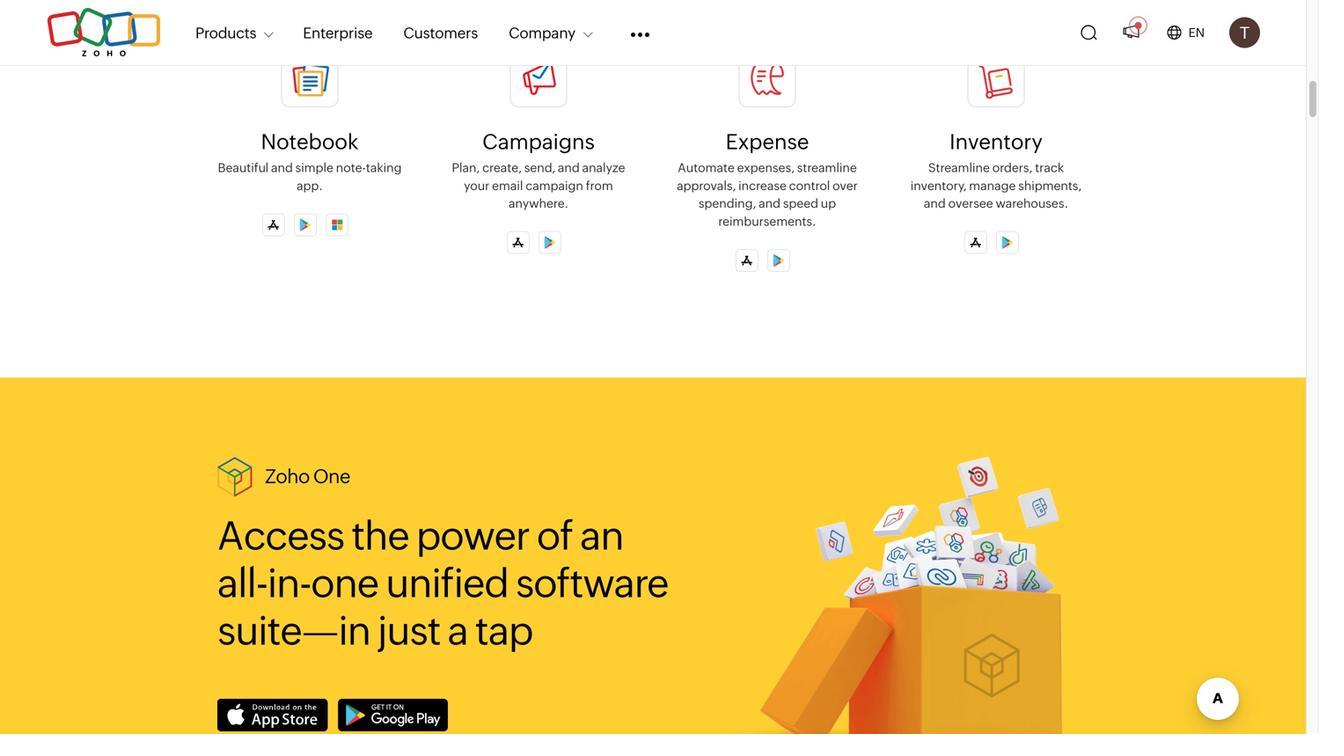 Task type: vqa. For each thing, say whether or not it's contained in the screenshot.


Task type: locate. For each thing, give the bounding box(es) containing it.
products
[[195, 24, 256, 41]]

suite—in
[[217, 608, 371, 653]]

one
[[313, 465, 350, 487]]

en
[[1189, 26, 1205, 40]]

spending,
[[699, 196, 756, 210]]

zoho
[[265, 465, 310, 487]]

inventory
[[950, 129, 1043, 154]]

access
[[217, 513, 344, 558]]

software
[[516, 561, 668, 606]]

manage
[[969, 179, 1016, 193]]

enterprise link
[[303, 13, 373, 52]]

simple
[[295, 161, 334, 175]]

tap
[[475, 608, 533, 653]]

and inside expense automate expenses, streamline approvals, increase control over spending, and speed up reimbursements.
[[759, 196, 781, 210]]

and
[[271, 161, 293, 175], [558, 161, 580, 175], [759, 196, 781, 210], [924, 196, 946, 210]]

customers
[[403, 24, 478, 41]]

warehouses.
[[996, 196, 1069, 210]]

notebook
[[261, 129, 359, 154]]

your
[[464, 179, 490, 193]]

expense automate expenses, streamline approvals, increase control over spending, and speed up reimbursements.
[[677, 129, 858, 228]]

power
[[416, 513, 530, 558]]

and left simple
[[271, 161, 293, 175]]

over
[[833, 179, 858, 193]]

analyze
[[582, 161, 625, 175]]

and inside campaigns plan, create, send, and analyze your email campaign from anywhere.
[[558, 161, 580, 175]]

and inside notebook beautiful and simple note-taking app.
[[271, 161, 293, 175]]

customers link
[[403, 13, 478, 52]]

reimbursements.
[[718, 214, 816, 228]]

automate
[[678, 161, 735, 175]]

of
[[537, 513, 573, 558]]

and down inventory,
[[924, 196, 946, 210]]

speed
[[783, 196, 818, 210]]

and up campaign
[[558, 161, 580, 175]]

shipments,
[[1018, 179, 1082, 193]]

unified
[[386, 561, 509, 606]]

orders,
[[993, 161, 1033, 175]]

track
[[1035, 161, 1064, 175]]

up
[[821, 196, 836, 210]]

access the power of an all-in-one unified software suite—in just a tap
[[217, 513, 668, 653]]

inventory streamline orders, track inventory, manage shipments, and oversee warehouses.
[[911, 129, 1082, 210]]

plan,
[[452, 161, 480, 175]]

and up reimbursements.
[[759, 196, 781, 210]]

note-
[[336, 161, 366, 175]]

enterprise
[[303, 24, 373, 41]]

from
[[586, 179, 613, 193]]

and inside inventory streamline orders, track inventory, manage shipments, and oversee warehouses.
[[924, 196, 946, 210]]

terry turtle image
[[1230, 17, 1260, 48]]

inventory,
[[911, 179, 967, 193]]



Task type: describe. For each thing, give the bounding box(es) containing it.
campaigns plan, create, send, and analyze your email campaign from anywhere.
[[452, 129, 625, 210]]

campaign
[[526, 179, 583, 193]]

zoho one poster image
[[672, 457, 1091, 734]]

one
[[311, 561, 379, 606]]

oversee
[[948, 196, 993, 210]]

the
[[351, 513, 409, 558]]

increase
[[739, 179, 787, 193]]

just
[[378, 608, 441, 653]]

email
[[492, 179, 523, 193]]

send,
[[524, 161, 555, 175]]

company
[[509, 24, 576, 41]]

app.
[[297, 179, 323, 193]]

zoho one
[[265, 465, 350, 487]]

control
[[789, 179, 830, 193]]

a
[[448, 608, 468, 653]]

campaigns
[[482, 129, 595, 154]]

an
[[580, 513, 624, 558]]

beautiful
[[218, 161, 269, 175]]

streamline
[[928, 161, 990, 175]]

streamline
[[797, 161, 857, 175]]

create,
[[482, 161, 522, 175]]

expense
[[726, 129, 809, 154]]

expenses,
[[737, 161, 795, 175]]

approvals,
[[677, 179, 736, 193]]

anywhere.
[[509, 196, 569, 210]]

notebook beautiful and simple note-taking app.
[[218, 129, 402, 193]]

in-
[[267, 561, 311, 606]]

taking
[[366, 161, 402, 175]]

all-
[[217, 561, 267, 606]]



